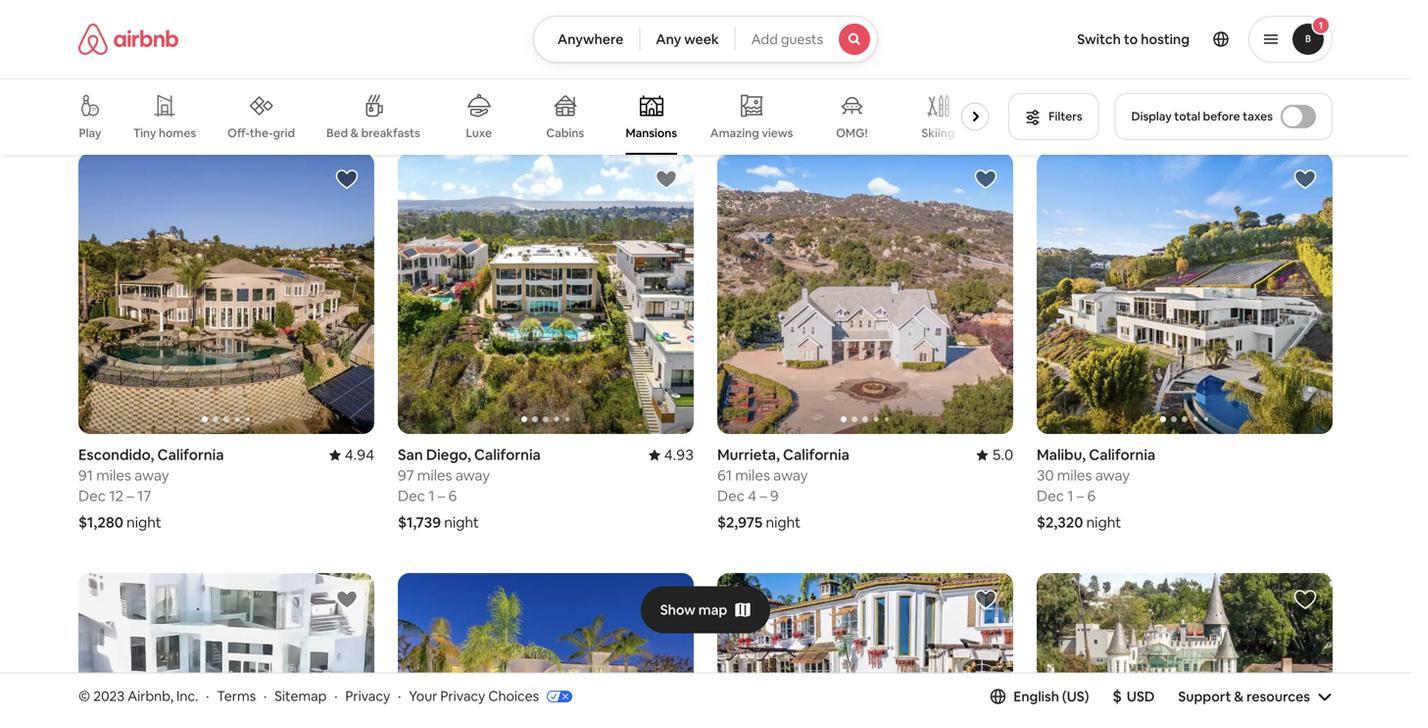 Task type: locate. For each thing, give the bounding box(es) containing it.
& inside group
[[351, 125, 359, 141]]

miles down "malibu,"
[[1058, 466, 1093, 485]]

1 vertical spatial 61
[[718, 466, 732, 485]]

3 · from the left
[[335, 688, 338, 705]]

4
[[748, 487, 757, 506]]

away for escondido, california 91 miles away dec 12 – 17 $1,280 night
[[134, 466, 169, 485]]

murrieta, up 62 at the top right
[[1037, 25, 1100, 44]]

– inside murrieta, california 62 miles away dec 5 – 10 $890 night
[[1079, 66, 1087, 85]]

2 · from the left
[[264, 688, 267, 705]]

0 horizontal spatial &
[[351, 125, 359, 141]]

night up luxe at the left top of page
[[455, 93, 490, 112]]

add to wishlist: san diego, california image
[[655, 168, 678, 191]]

privacy
[[345, 688, 390, 705], [441, 688, 486, 705]]

– left 9
[[760, 487, 767, 506]]

1 horizontal spatial beverly
[[398, 25, 449, 44]]

miles down diego, at left bottom
[[417, 466, 452, 485]]

away inside the escondido, california 91 miles away dec 12 – 17 $1,280 night
[[134, 466, 169, 485]]

1 horizontal spatial privacy
[[441, 688, 486, 705]]

murrieta, inside murrieta, california 61 miles away jan 7 – 12 $1,071 night
[[718, 25, 780, 44]]

· left privacy link
[[335, 688, 338, 705]]

miles right "14"
[[96, 45, 131, 65]]

beverly
[[78, 25, 129, 44], [398, 25, 449, 44]]

anywhere
[[558, 30, 624, 48]]

sitemap
[[275, 688, 327, 705]]

1 · from the left
[[206, 688, 209, 705]]

night inside murrieta, california 62 miles away dec 5 – 10 $890 night
[[1076, 93, 1111, 112]]

miles inside murrieta, california 62 miles away dec 5 – 10 $890 night
[[1057, 45, 1092, 65]]

· right "inc."
[[206, 688, 209, 705]]

61 inside murrieta, california 61 miles away dec 4 – 9 $2,975 night
[[718, 466, 732, 485]]

privacy left your
[[345, 688, 390, 705]]

miles inside san diego, california 97 miles away dec 1 – 6 $1,739 night
[[417, 466, 452, 485]]

$ usd
[[1113, 687, 1155, 707]]

– right jul
[[430, 66, 437, 85]]

4 · from the left
[[398, 688, 401, 705]]

dec down 91
[[78, 487, 106, 506]]

away inside san diego, california 97 miles away dec 1 – 6 $1,739 night
[[456, 466, 490, 485]]

hills, inside beverly hills, california 14 miles away dec 6 – 11 $1,610 night
[[133, 25, 165, 44]]

away inside murrieta, california 61 miles away dec 4 – 9 $2,975 night
[[774, 466, 808, 485]]

61 up jan
[[718, 45, 732, 65]]

homes
[[159, 125, 196, 141]]

dec inside murrieta, california 61 miles away dec 4 – 9 $2,975 night
[[718, 487, 745, 506]]

12 inside the escondido, california 91 miles away dec 12 – 17 $1,280 night
[[109, 487, 123, 506]]

1 beverly from the left
[[78, 25, 129, 44]]

& for breakfasts
[[351, 125, 359, 141]]

night down 10
[[1076, 93, 1111, 112]]

murrieta,
[[718, 25, 780, 44], [1037, 25, 1100, 44], [718, 445, 780, 464]]

sitemap link
[[275, 688, 327, 705]]

1 horizontal spatial hills,
[[452, 25, 484, 44]]

1 hills, from the left
[[133, 25, 165, 44]]

– right 5
[[1079, 66, 1087, 85]]

bed & breakfasts
[[327, 125, 420, 141]]

night inside murrieta, california 61 miles away jan 7 – 12 $1,071 night
[[762, 93, 797, 112]]

dec down 97
[[398, 487, 425, 506]]

2023
[[93, 688, 125, 705]]

2 add to wishlist: los angeles, california image from the left
[[1294, 588, 1318, 612]]

night inside malibu, california 30 miles away dec 1 – 6 $2,320 night
[[1087, 513, 1122, 532]]

hills,
[[133, 25, 165, 44], [452, 25, 484, 44]]

dec for murrieta, california 61 miles away dec 4 – 9 $2,975 night
[[718, 487, 745, 506]]

cabins
[[546, 125, 584, 141]]

11
[[131, 66, 144, 85]]

1 horizontal spatial &
[[1235, 688, 1244, 706]]

privacy right your
[[441, 688, 486, 705]]

1 vertical spatial 12
[[109, 487, 123, 506]]

terms
[[217, 688, 256, 705]]

1 horizontal spatial add to wishlist: los angeles, california image
[[1294, 588, 1318, 612]]

night
[[124, 93, 159, 112], [455, 93, 490, 112], [762, 93, 797, 112], [1076, 93, 1111, 112], [127, 513, 162, 532], [444, 513, 479, 532], [766, 513, 801, 532], [1087, 513, 1122, 532]]

terms link
[[217, 688, 256, 705]]

1 vertical spatial &
[[1235, 688, 1244, 706]]

61 for jan
[[718, 45, 732, 65]]

group
[[78, 78, 997, 155], [78, 153, 374, 434], [398, 153, 694, 434], [718, 153, 1014, 434], [1037, 153, 1333, 434], [78, 573, 374, 721], [398, 573, 694, 721], [718, 573, 1014, 721], [1037, 573, 1333, 721]]

©
[[78, 688, 90, 705]]

1 inside dropdown button
[[1319, 19, 1324, 32]]

$1,610
[[78, 93, 121, 112]]

4.93 out of 5 average rating image
[[649, 445, 694, 464]]

– left 17
[[127, 487, 134, 506]]

dec inside the escondido, california 91 miles away dec 12 – 17 $1,280 night
[[78, 487, 106, 506]]

hosting
[[1141, 30, 1190, 48]]

away for malibu, california 30 miles away dec 1 – 6 $2,320 night
[[1096, 466, 1130, 485]]

5.0
[[993, 445, 1014, 464]]

12 right 7
[[767, 66, 781, 85]]

add
[[752, 30, 778, 48]]

4.94 out of 5 average rating image
[[329, 445, 374, 464]]

dec for escondido, california 91 miles away dec 12 – 17 $1,280 night
[[78, 487, 106, 506]]

1
[[1319, 19, 1324, 32], [420, 66, 427, 85], [429, 487, 435, 506], [1068, 487, 1074, 506]]

anywhere button
[[533, 16, 640, 63]]

hills, up 11
[[133, 25, 165, 44]]

california
[[168, 25, 234, 44], [487, 25, 554, 44], [783, 25, 850, 44], [1103, 25, 1170, 44], [157, 445, 224, 464], [474, 445, 541, 464], [783, 445, 850, 464], [1089, 445, 1156, 464]]

– left 11
[[121, 66, 128, 85]]

night inside san diego, california 97 miles away dec 1 – 6 $1,739 night
[[444, 513, 479, 532]]

away inside murrieta, california 61 miles away jan 7 – 12 $1,071 night
[[774, 45, 808, 65]]

san
[[398, 445, 423, 464]]

views
[[762, 125, 793, 140]]

night down 17
[[127, 513, 162, 532]]

california inside murrieta, california 62 miles away dec 5 – 10 $890 night
[[1103, 25, 1170, 44]]

display total before taxes
[[1132, 109, 1273, 124]]

0 horizontal spatial add to wishlist: los angeles, california image
[[974, 588, 998, 612]]

california inside murrieta, california 61 miles away dec 4 – 9 $2,975 night
[[783, 445, 850, 464]]

62
[[1037, 45, 1054, 65]]

display
[[1132, 109, 1172, 124]]

california inside san diego, california 97 miles away dec 1 – 6 $1,739 night
[[474, 445, 541, 464]]

beverly hills, california
[[398, 25, 554, 44]]

miles inside murrieta, california 61 miles away jan 7 – 12 $1,071 night
[[735, 45, 770, 65]]

$890
[[1037, 93, 1072, 112]]

& right support
[[1235, 688, 1244, 706]]

97
[[398, 466, 414, 485]]

away for murrieta, california 61 miles away jan 7 – 12 $1,071 night
[[774, 45, 808, 65]]

miles inside beverly hills, california 14 miles away dec 6 – 11 $1,610 night
[[96, 45, 131, 65]]

murrieta, inside murrieta, california 61 miles away dec 4 – 9 $2,975 night
[[718, 445, 780, 464]]

– inside the escondido, california 91 miles away dec 12 – 17 $1,280 night
[[127, 487, 134, 506]]

61 up $2,975
[[718, 466, 732, 485]]

7
[[745, 66, 753, 85]]

0 vertical spatial 61
[[718, 45, 732, 65]]

miles up 4
[[735, 466, 770, 485]]

6 inside san diego, california 97 miles away dec 1 – 6 $1,739 night
[[449, 487, 457, 506]]

1 horizontal spatial 12
[[767, 66, 781, 85]]

– right 7
[[756, 66, 763, 85]]

dec left 5
[[1037, 66, 1065, 85]]

2 61 from the top
[[718, 466, 732, 485]]

· right terms link
[[264, 688, 267, 705]]

none search field containing anywhere
[[533, 16, 878, 63]]

1 inside san diego, california 97 miles away dec 1 – 6 $1,739 night
[[429, 487, 435, 506]]

away inside murrieta, california 62 miles away dec 5 – 10 $890 night
[[1095, 45, 1130, 65]]

support
[[1179, 688, 1232, 706]]

0 horizontal spatial hills,
[[133, 25, 165, 44]]

mansions
[[626, 125, 677, 141]]

1 privacy from the left
[[345, 688, 390, 705]]

terms · sitemap · privacy ·
[[217, 688, 401, 705]]

dec inside malibu, california 30 miles away dec 1 – 6 $2,320 night
[[1037, 487, 1065, 506]]

dec down 30
[[1037, 487, 1065, 506]]

night down 9
[[766, 513, 801, 532]]

murrieta, up 7
[[718, 25, 780, 44]]

12 left 17
[[109, 487, 123, 506]]

miles for malibu, california 30 miles away dec 1 – 6 $2,320 night
[[1058, 466, 1093, 485]]

night right $1,739
[[444, 513, 479, 532]]

california inside murrieta, california 61 miles away jan 7 – 12 $1,071 night
[[783, 25, 850, 44]]

miles
[[96, 45, 131, 65], [735, 45, 770, 65], [1057, 45, 1092, 65], [96, 466, 131, 485], [417, 466, 452, 485], [735, 466, 770, 485], [1058, 466, 1093, 485]]

week
[[684, 30, 719, 48]]

· left your
[[398, 688, 401, 705]]

away
[[134, 45, 169, 65], [774, 45, 808, 65], [1095, 45, 1130, 65], [134, 466, 169, 485], [456, 466, 490, 485], [774, 466, 808, 485], [1096, 466, 1130, 485]]

night up views
[[762, 93, 797, 112]]

away for murrieta, california 62 miles away dec 5 – 10 $890 night
[[1095, 45, 1130, 65]]

beverly for beverly hills, california
[[398, 25, 449, 44]]

away inside beverly hills, california 14 miles away dec 6 – 11 $1,610 night
[[134, 45, 169, 65]]

group containing off-the-grid
[[78, 78, 997, 155]]

miles inside murrieta, california 61 miles away dec 4 – 9 $2,975 night
[[735, 466, 770, 485]]

miles inside the escondido, california 91 miles away dec 12 – 17 $1,280 night
[[96, 466, 131, 485]]

away inside malibu, california 30 miles away dec 1 – 6 $2,320 night
[[1096, 466, 1130, 485]]

the-
[[250, 125, 273, 140]]

6
[[109, 66, 118, 85], [440, 66, 449, 85], [449, 487, 457, 506], [1088, 487, 1096, 506]]

& right "bed"
[[351, 125, 359, 141]]

miles down escondido,
[[96, 466, 131, 485]]

miles for escondido, california 91 miles away dec 12 – 17 $1,280 night
[[96, 466, 131, 485]]

map
[[699, 602, 728, 619]]

bed
[[327, 125, 348, 141]]

6 inside jul 1 – 6 night
[[440, 66, 449, 85]]

– inside beverly hills, california 14 miles away dec 6 – 11 $1,610 night
[[121, 66, 128, 85]]

dec down "14"
[[78, 66, 106, 85]]

hills, up jul 1 – 6 night
[[452, 25, 484, 44]]

miles for murrieta, california 61 miles away jan 7 – 12 $1,071 night
[[735, 45, 770, 65]]

91
[[78, 466, 93, 485]]

malibu, california 30 miles away dec 1 – 6 $2,320 night
[[1037, 445, 1156, 532]]

$1,071
[[718, 93, 759, 112]]

– up $1,739
[[438, 487, 445, 506]]

night down 11
[[124, 93, 159, 112]]

– up $2,320
[[1077, 487, 1085, 506]]

None search field
[[533, 16, 878, 63]]

12 inside murrieta, california 61 miles away jan 7 – 12 $1,071 night
[[767, 66, 781, 85]]

murrieta, inside murrieta, california 62 miles away dec 5 – 10 $890 night
[[1037, 25, 1100, 44]]

add to wishlist: los angeles, california image
[[974, 588, 998, 612], [1294, 588, 1318, 612]]

1 61 from the top
[[718, 45, 732, 65]]

murrieta, up 4
[[718, 445, 780, 464]]

0 vertical spatial &
[[351, 125, 359, 141]]

beverly inside beverly hills, california 14 miles away dec 6 – 11 $1,610 night
[[78, 25, 129, 44]]

–
[[121, 66, 128, 85], [430, 66, 437, 85], [756, 66, 763, 85], [1079, 66, 1087, 85], [127, 487, 134, 506], [438, 487, 445, 506], [760, 487, 767, 506], [1077, 487, 1085, 506]]

california inside the escondido, california 91 miles away dec 12 – 17 $1,280 night
[[157, 445, 224, 464]]

beverly up "14"
[[78, 25, 129, 44]]

filters button
[[1009, 93, 1100, 140]]

murrieta, for 5
[[1037, 25, 1100, 44]]

2 hills, from the left
[[452, 25, 484, 44]]

miles up 5
[[1057, 45, 1092, 65]]

1 add to wishlist: los angeles, california image from the left
[[974, 588, 998, 612]]

10
[[1090, 66, 1105, 85]]

beverly up jul
[[398, 25, 449, 44]]

miles for murrieta, california 61 miles away dec 4 – 9 $2,975 night
[[735, 466, 770, 485]]

away for murrieta, california 61 miles away dec 4 – 9 $2,975 night
[[774, 466, 808, 485]]

$2,975
[[718, 513, 763, 532]]

add to wishlist: malibu, california image
[[655, 588, 678, 612]]

night right $2,320
[[1087, 513, 1122, 532]]

2 beverly from the left
[[398, 25, 449, 44]]

·
[[206, 688, 209, 705], [264, 688, 267, 705], [335, 688, 338, 705], [398, 688, 401, 705]]

grid
[[273, 125, 295, 140]]

any week
[[656, 30, 719, 48]]

0 horizontal spatial 12
[[109, 487, 123, 506]]

dec
[[78, 66, 106, 85], [1037, 66, 1065, 85], [78, 487, 106, 506], [398, 487, 425, 506], [718, 487, 745, 506], [1037, 487, 1065, 506]]

0 vertical spatial 12
[[767, 66, 781, 85]]

– inside murrieta, california 61 miles away dec 4 – 9 $2,975 night
[[760, 487, 767, 506]]

your privacy choices link
[[409, 688, 573, 707]]

61
[[718, 45, 732, 65], [718, 466, 732, 485]]

miles up 7
[[735, 45, 770, 65]]

murrieta, for 7
[[718, 25, 780, 44]]

4.93
[[664, 445, 694, 464]]

0 horizontal spatial beverly
[[78, 25, 129, 44]]

amazing views
[[711, 125, 793, 140]]

dec inside murrieta, california 62 miles away dec 5 – 10 $890 night
[[1037, 66, 1065, 85]]

dec left 4
[[718, 487, 745, 506]]

miles inside malibu, california 30 miles away dec 1 – 6 $2,320 night
[[1058, 466, 1093, 485]]

english (us)
[[1014, 688, 1090, 706]]

privacy link
[[345, 688, 390, 705]]

malibu,
[[1037, 445, 1086, 464]]

4.95
[[1304, 25, 1333, 44]]

0 horizontal spatial privacy
[[345, 688, 390, 705]]

off-the-grid
[[228, 125, 295, 140]]

61 inside murrieta, california 61 miles away jan 7 – 12 $1,071 night
[[718, 45, 732, 65]]

5.0 out of 5 average rating image
[[977, 445, 1014, 464]]



Task type: vqa. For each thing, say whether or not it's contained in the screenshot.
away within Beverly Hills, California 14 miles away Dec 6 – 11 $1,610 night
yes



Task type: describe. For each thing, give the bounding box(es) containing it.
omg!
[[836, 125, 868, 141]]

diego,
[[426, 445, 471, 464]]

night inside murrieta, california 61 miles away dec 4 – 9 $2,975 night
[[766, 513, 801, 532]]

murrieta, california 61 miles away jan 7 – 12 $1,071 night
[[718, 25, 850, 112]]

17
[[137, 487, 151, 506]]

– inside san diego, california 97 miles away dec 1 – 6 $1,739 night
[[438, 487, 445, 506]]

beverly for beverly hills, california 14 miles away dec 6 – 11 $1,610 night
[[78, 25, 129, 44]]

english
[[1014, 688, 1060, 706]]

night inside the escondido, california 91 miles away dec 12 – 17 $1,280 night
[[127, 513, 162, 532]]

switch to hosting
[[1078, 30, 1190, 48]]

show
[[661, 602, 696, 619]]

& for resources
[[1235, 688, 1244, 706]]

jul
[[398, 66, 417, 85]]

inc.
[[176, 688, 198, 705]]

show map button
[[641, 587, 771, 634]]

6 inside malibu, california 30 miles away dec 1 – 6 $2,320 night
[[1088, 487, 1096, 506]]

$1,280
[[78, 513, 123, 532]]

beverly hills, california 14 miles away dec 6 – 11 $1,610 night
[[78, 25, 234, 112]]

jul 1 – 6 night
[[398, 66, 490, 112]]

murrieta, for 4
[[718, 445, 780, 464]]

airbnb,
[[128, 688, 173, 705]]

61 for dec
[[718, 466, 732, 485]]

usd
[[1127, 688, 1155, 706]]

san diego, california 97 miles away dec 1 – 6 $1,739 night
[[398, 445, 541, 532]]

– inside jul 1 – 6 night
[[430, 66, 437, 85]]

amazing
[[711, 125, 760, 140]]

total
[[1175, 109, 1201, 124]]

– inside murrieta, california 61 miles away jan 7 – 12 $1,071 night
[[756, 66, 763, 85]]

switch to hosting link
[[1066, 19, 1202, 60]]

profile element
[[902, 0, 1333, 78]]

tiny
[[133, 125, 156, 141]]

$1,739
[[398, 513, 441, 532]]

murrieta, california 61 miles away dec 4 – 9 $2,975 night
[[718, 445, 850, 532]]

(us)
[[1063, 688, 1090, 706]]

hills, for beverly hills, california
[[452, 25, 484, 44]]

california inside beverly hills, california 14 miles away dec 6 – 11 $1,610 night
[[168, 25, 234, 44]]

escondido,
[[78, 445, 154, 464]]

support & resources button
[[1179, 688, 1333, 706]]

jan
[[718, 66, 742, 85]]

switch
[[1078, 30, 1121, 48]]

14
[[78, 45, 93, 65]]

taxes
[[1243, 109, 1273, 124]]

dec inside san diego, california 97 miles away dec 1 – 6 $1,739 night
[[398, 487, 425, 506]]

breakfasts
[[361, 125, 420, 141]]

add guests button
[[735, 16, 878, 63]]

dec inside beverly hills, california 14 miles away dec 6 – 11 $1,610 night
[[78, 66, 106, 85]]

add to wishlist: murrieta, california image
[[974, 168, 998, 191]]

skiing
[[922, 125, 955, 141]]

9
[[771, 487, 779, 506]]

1 button
[[1249, 16, 1333, 63]]

1 inside malibu, california 30 miles away dec 1 – 6 $2,320 night
[[1068, 487, 1074, 506]]

4.94
[[345, 445, 374, 464]]

6 inside beverly hills, california 14 miles away dec 6 – 11 $1,610 night
[[109, 66, 118, 85]]

night inside jul 1 – 6 night
[[455, 93, 490, 112]]

add guests
[[752, 30, 824, 48]]

escondido, california 91 miles away dec 12 – 17 $1,280 night
[[78, 445, 224, 532]]

show map
[[661, 602, 728, 619]]

dec for malibu, california 30 miles away dec 1 – 6 $2,320 night
[[1037, 487, 1065, 506]]

resources
[[1247, 688, 1311, 706]]

california inside malibu, california 30 miles away dec 1 – 6 $2,320 night
[[1089, 445, 1156, 464]]

1 inside jul 1 – 6 night
[[420, 66, 427, 85]]

off-
[[228, 125, 250, 140]]

dec for murrieta, california 62 miles away dec 5 – 10 $890 night
[[1037, 66, 1065, 85]]

add to wishlist: malibu, california image
[[1294, 168, 1318, 191]]

support & resources
[[1179, 688, 1311, 706]]

– inside malibu, california 30 miles away dec 1 – 6 $2,320 night
[[1077, 487, 1085, 506]]

miles for murrieta, california 62 miles away dec 5 – 10 $890 night
[[1057, 45, 1092, 65]]

4.95 out of 5 average rating image
[[1288, 25, 1333, 44]]

choices
[[489, 688, 539, 705]]

30
[[1037, 466, 1054, 485]]

hills, for beverly hills, california 14 miles away dec 6 – 11 $1,610 night
[[133, 25, 165, 44]]

$
[[1113, 687, 1122, 707]]

night inside beverly hills, california 14 miles away dec 6 – 11 $1,610 night
[[124, 93, 159, 112]]

2 privacy from the left
[[441, 688, 486, 705]]

luxe
[[466, 125, 492, 141]]

your privacy choices
[[409, 688, 539, 705]]

add to wishlist: escondido, california image
[[335, 168, 359, 191]]

tiny homes
[[133, 125, 196, 141]]

before
[[1203, 109, 1241, 124]]

guests
[[781, 30, 824, 48]]

play
[[79, 125, 101, 141]]

5
[[1068, 66, 1076, 85]]

to
[[1124, 30, 1138, 48]]

murrieta, california 62 miles away dec 5 – 10 $890 night
[[1037, 25, 1170, 112]]

$2,320
[[1037, 513, 1084, 532]]

any week button
[[639, 16, 736, 63]]

© 2023 airbnb, inc. ·
[[78, 688, 209, 705]]

add to wishlist: los angeles, california image
[[335, 588, 359, 612]]

your
[[409, 688, 438, 705]]

filters
[[1049, 109, 1083, 124]]



